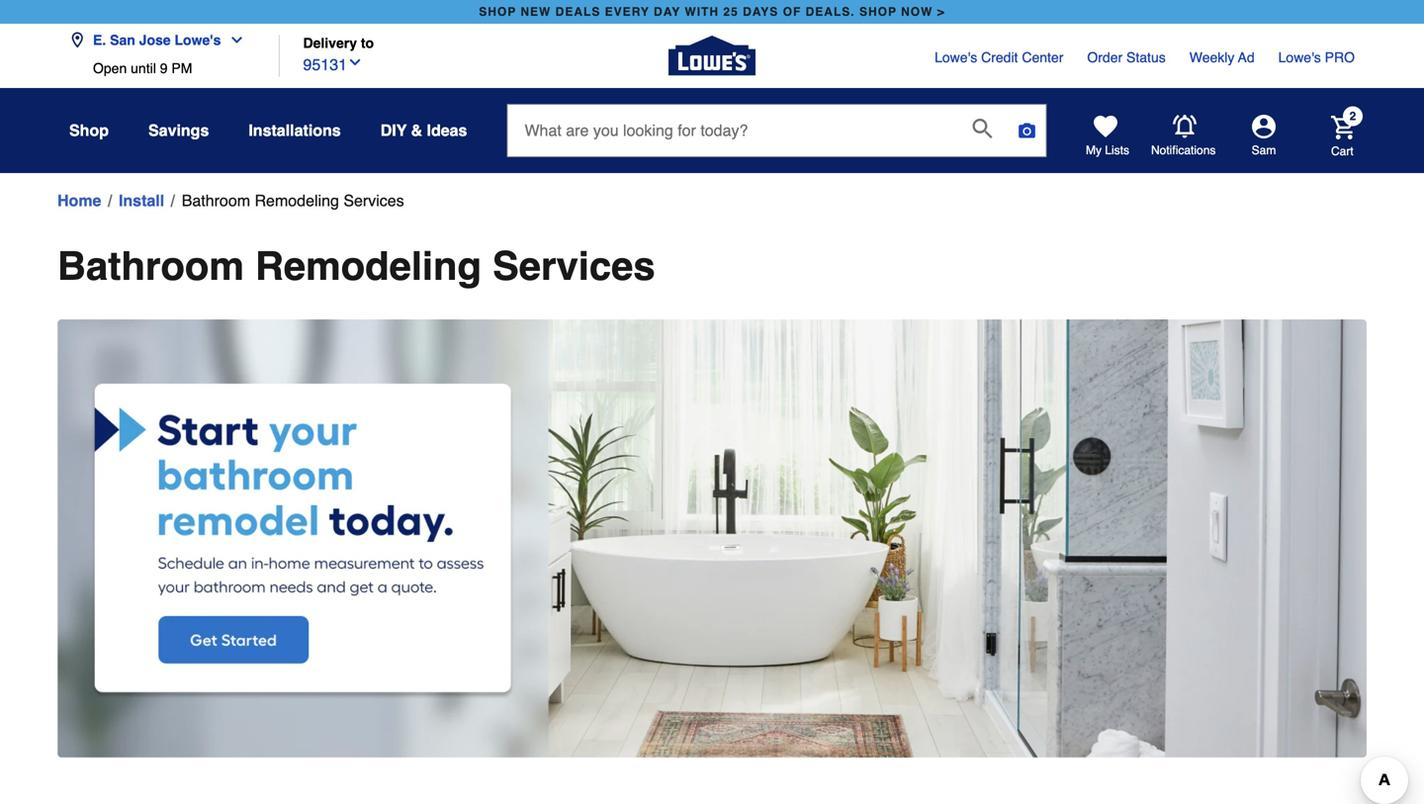 Task type: vqa. For each thing, say whether or not it's contained in the screenshot.
Enter
no



Task type: locate. For each thing, give the bounding box(es) containing it.
lowe's left pro
[[1279, 49, 1322, 65]]

order
[[1088, 49, 1123, 65]]

0 horizontal spatial shop
[[479, 5, 517, 19]]

lowe's left credit at the top
[[935, 49, 978, 65]]

lowe's up pm
[[175, 32, 221, 48]]

chevron down image
[[347, 54, 363, 70]]

camera image
[[1018, 121, 1037, 141]]

my
[[1086, 143, 1102, 157]]

cart
[[1332, 144, 1354, 158]]

bathroom right install
[[182, 191, 250, 210]]

lowe's pro link
[[1279, 47, 1356, 67]]

lowe's inside 'link'
[[1279, 49, 1322, 65]]

1 vertical spatial remodeling
[[255, 243, 482, 289]]

1 vertical spatial services
[[493, 243, 656, 289]]

savings button
[[148, 113, 209, 148]]

0 vertical spatial services
[[344, 191, 404, 210]]

weekly ad
[[1190, 49, 1255, 65]]

bathroom down install link on the left of page
[[57, 243, 244, 289]]

shop left now
[[860, 5, 897, 19]]

remodeling
[[255, 191, 339, 210], [255, 243, 482, 289]]

lowe's home improvement notification center image
[[1174, 115, 1197, 139]]

search image
[[973, 119, 993, 139]]

home link
[[57, 189, 101, 213]]

lowe's home improvement logo image
[[669, 12, 756, 99]]

bathroom remodeling services down installations button
[[182, 191, 404, 210]]

installations button
[[249, 113, 341, 148]]

now
[[902, 5, 934, 19]]

ideas
[[427, 121, 467, 140]]

lists
[[1106, 143, 1130, 157]]

install
[[119, 191, 164, 210]]

1 horizontal spatial shop
[[860, 5, 897, 19]]

e.
[[93, 32, 106, 48]]

None search field
[[507, 104, 1047, 176]]

to
[[361, 35, 374, 51]]

lowe's credit center
[[935, 49, 1064, 65]]

bathroom remodeling services down bathroom remodeling services link
[[57, 243, 656, 289]]

shop new deals every day with 25 days of deals. shop now >
[[479, 5, 946, 19]]

lowe's pro
[[1279, 49, 1356, 65]]

1 horizontal spatial lowe's
[[935, 49, 978, 65]]

lowe's
[[175, 32, 221, 48], [935, 49, 978, 65], [1279, 49, 1322, 65]]

diy & ideas
[[381, 121, 467, 140]]

lowe's home improvement cart image
[[1332, 116, 1356, 139]]

2 shop from the left
[[860, 5, 897, 19]]

bathroom remodeling services
[[182, 191, 404, 210], [57, 243, 656, 289]]

1 vertical spatial bathroom
[[57, 243, 244, 289]]

lowe's for lowe's credit center
[[935, 49, 978, 65]]

95131
[[303, 55, 347, 74]]

>
[[938, 5, 946, 19]]

new
[[521, 5, 551, 19]]

shop left new
[[479, 5, 517, 19]]

0 horizontal spatial lowe's
[[175, 32, 221, 48]]

2 horizontal spatial lowe's
[[1279, 49, 1322, 65]]

shop new deals every day with 25 days of deals. shop now > link
[[475, 0, 950, 24]]

order status
[[1088, 49, 1166, 65]]

1 vertical spatial bathroom remodeling services
[[57, 243, 656, 289]]

shop
[[69, 121, 109, 140]]

bathroom
[[182, 191, 250, 210], [57, 243, 244, 289]]

day
[[654, 5, 681, 19]]

shop
[[479, 5, 517, 19], [860, 5, 897, 19]]

2
[[1350, 109, 1357, 123]]

delivery to
[[303, 35, 374, 51]]

install link
[[119, 189, 164, 213]]

1 shop from the left
[[479, 5, 517, 19]]

services
[[344, 191, 404, 210], [493, 243, 656, 289]]

my lists link
[[1086, 115, 1130, 158]]

0 vertical spatial bathroom remodeling services
[[182, 191, 404, 210]]



Task type: describe. For each thing, give the bounding box(es) containing it.
jose
[[139, 32, 171, 48]]

0 horizontal spatial services
[[344, 191, 404, 210]]

weekly
[[1190, 49, 1235, 65]]

lowe's home improvement lists image
[[1094, 115, 1118, 139]]

installations
[[249, 121, 341, 140]]

with
[[685, 5, 719, 19]]

days
[[743, 5, 779, 19]]

status
[[1127, 49, 1166, 65]]

0 vertical spatial bathroom
[[182, 191, 250, 210]]

0 vertical spatial remodeling
[[255, 191, 339, 210]]

shop button
[[69, 113, 109, 148]]

ad
[[1239, 49, 1255, 65]]

lowe's inside button
[[175, 32, 221, 48]]

my lists
[[1086, 143, 1130, 157]]

open
[[93, 60, 127, 76]]

lowe's for lowe's pro
[[1279, 49, 1322, 65]]

credit
[[982, 49, 1019, 65]]

center
[[1022, 49, 1064, 65]]

deals
[[556, 5, 601, 19]]

pro
[[1326, 49, 1356, 65]]

san
[[110, 32, 135, 48]]

savings
[[148, 121, 209, 140]]

diy
[[381, 121, 407, 140]]

delivery
[[303, 35, 357, 51]]

9
[[160, 60, 168, 76]]

open until 9 pm
[[93, 60, 192, 76]]

until
[[131, 60, 156, 76]]

notifications
[[1152, 144, 1216, 157]]

25
[[724, 5, 739, 19]]

sam button
[[1217, 115, 1312, 158]]

lowe's credit center link
[[935, 47, 1064, 67]]

1 horizontal spatial services
[[493, 243, 656, 289]]

95131 button
[[303, 51, 363, 77]]

Search Query text field
[[508, 105, 957, 156]]

bathroom remodeling services link
[[182, 189, 404, 213]]

home
[[57, 191, 101, 210]]

deals.
[[806, 5, 856, 19]]

e. san jose lowe's button
[[69, 20, 253, 60]]

weekly ad link
[[1190, 47, 1255, 67]]

&
[[411, 121, 423, 140]]

location image
[[69, 32, 85, 48]]

start your bathroom remodel today. schedule an in-home measurement and get a quote. image
[[57, 320, 1367, 758]]

chevron down image
[[221, 32, 245, 48]]

every
[[605, 5, 650, 19]]

of
[[783, 5, 802, 19]]

pm
[[172, 60, 192, 76]]

order status link
[[1088, 47, 1166, 67]]

diy & ideas button
[[381, 113, 467, 148]]

e. san jose lowe's
[[93, 32, 221, 48]]

sam
[[1252, 143, 1277, 157]]



